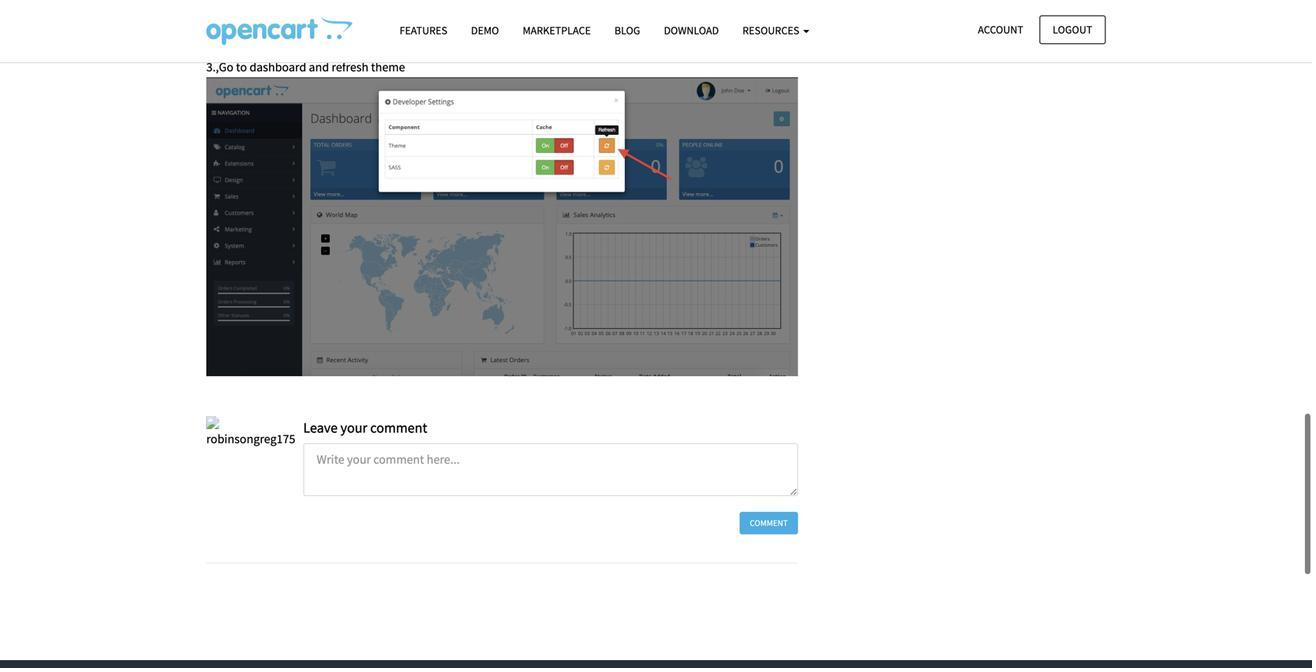 Task type: locate. For each thing, give the bounding box(es) containing it.
features
[[400, 23, 448, 38]]

logout
[[1053, 23, 1093, 37]]

Leave your comment text field
[[303, 444, 799, 497]]

download
[[664, 23, 719, 38]]

dashboard
[[250, 59, 306, 75]]

comment
[[750, 518, 788, 529]]

comment
[[370, 419, 428, 437]]

to
[[236, 59, 247, 75]]

logout link
[[1040, 15, 1106, 44]]

features link
[[388, 17, 459, 44]]

account link
[[965, 15, 1037, 44]]

blog link
[[603, 17, 652, 44]]

demo
[[471, 23, 499, 38]]

opencart - product result's top in admin product list image
[[206, 17, 353, 45]]

your
[[341, 419, 368, 437]]

robinsongreg175 image
[[206, 417, 296, 450]]

leave
[[303, 419, 338, 437]]



Task type: vqa. For each thing, say whether or not it's contained in the screenshot.
'PAYPAL PAYMENT GATEWAY' Image
no



Task type: describe. For each thing, give the bounding box(es) containing it.
resources
[[743, 23, 802, 38]]

blog
[[615, 23, 641, 38]]

3.,go to dashboard and refresh theme
[[206, 59, 405, 75]]

download link
[[652, 17, 731, 44]]

resources link
[[731, 17, 822, 44]]

theme
[[371, 59, 405, 75]]

demo link
[[459, 17, 511, 44]]

account
[[979, 23, 1024, 37]]

refresh
[[332, 59, 369, 75]]

3.,go
[[206, 59, 234, 75]]

and
[[309, 59, 329, 75]]

comment button
[[740, 513, 799, 535]]

marketplace link
[[511, 17, 603, 44]]

marketplace
[[523, 23, 591, 38]]

leave your comment
[[303, 419, 428, 437]]



